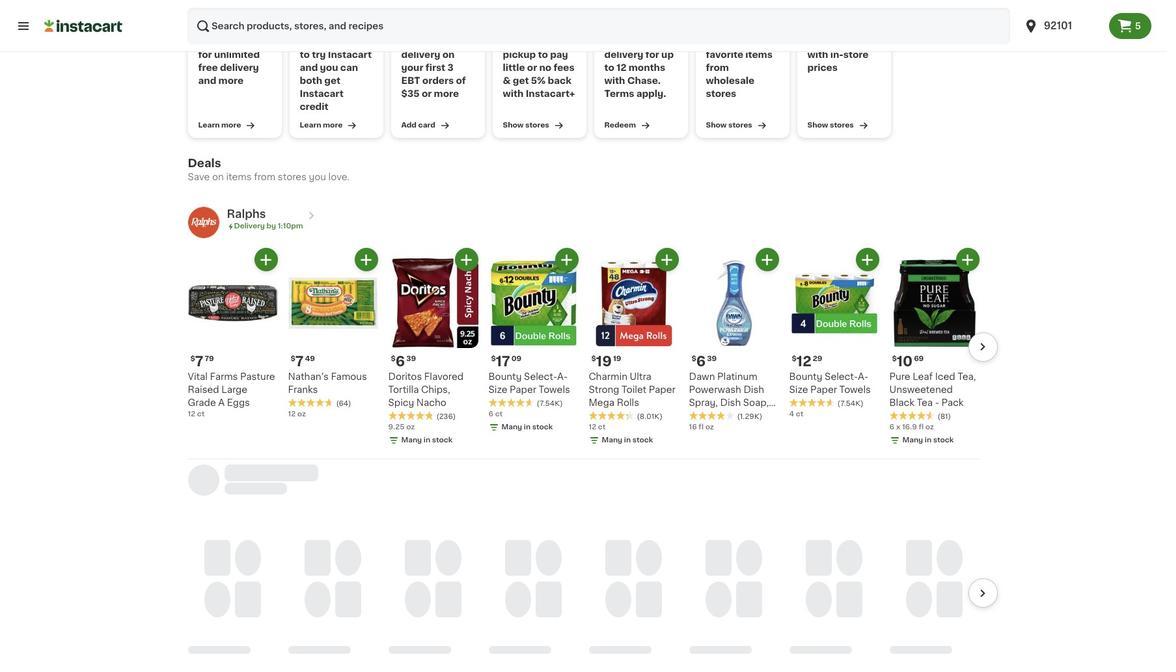 Task type: vqa. For each thing, say whether or not it's contained in the screenshot.


Task type: describe. For each thing, give the bounding box(es) containing it.
1:10pm
[[278, 223, 303, 230]]

paper for 12
[[811, 386, 838, 395]]

$ for 4 ct
[[792, 356, 797, 363]]

nathan's famous franks
[[288, 373, 367, 395]]

$ for 9.25 oz
[[391, 356, 396, 363]]

up inside stock up on favorite items from wholesale stores
[[736, 37, 749, 46]]

add image for $ 7 79
[[258, 252, 274, 268]]

Search field
[[188, 8, 1011, 44]]

pasture
[[240, 373, 275, 382]]

92101
[[1044, 21, 1073, 31]]

12 inside the vital farms pasture raised large grade a eggs 12 ct
[[188, 411, 196, 418]]

add image for pure leaf iced tea, unsweetened black tea - pack
[[960, 252, 976, 268]]

pure
[[890, 373, 911, 382]]

get free delivery on your first 3 ebt orders of $35 or more
[[402, 37, 466, 98]]

1 vertical spatial instacart
[[300, 89, 344, 98]]

5
[[1136, 21, 1142, 31]]

add card
[[402, 122, 436, 129]]

many in stock for 10
[[903, 437, 954, 444]]

store
[[844, 50, 869, 59]]

no
[[540, 63, 552, 72]]

show for stores
[[706, 122, 727, 129]]

in for 6
[[424, 437, 431, 444]]

chase.
[[628, 76, 661, 85]]

favorite
[[706, 50, 744, 59]]

learn more for invite friends to try instacart and you can both get instacart credit
[[300, 122, 343, 129]]

a- for 12
[[858, 373, 869, 382]]

more down "credit"
[[323, 122, 343, 129]]

stores inside deals save on items from stores you love.
[[278, 173, 307, 182]]

strong
[[589, 386, 620, 395]]

$ for 6 ct
[[491, 356, 496, 363]]

little
[[503, 63, 525, 72]]

use
[[503, 37, 522, 46]]

(81)
[[938, 414, 951, 421]]

in for 10
[[925, 437, 932, 444]]

ralphs image
[[188, 207, 219, 238]]

oz down the fresh on the bottom of page
[[706, 424, 714, 431]]

add
[[402, 122, 417, 129]]

or inside get free delivery on your first 3 ebt orders of $35 or more
[[422, 89, 432, 98]]

many for 19
[[602, 437, 623, 444]]

vital farms pasture raised large grade a eggs 12 ct
[[188, 373, 275, 418]]

your
[[402, 63, 424, 72]]

invite friends to try instacart and you can both get instacart credit
[[300, 37, 372, 111]]

up inside get free delivery for up to 12 months with chase. terms apply.
[[662, 50, 674, 59]]

invite
[[300, 37, 327, 46]]

16
[[689, 424, 697, 431]]

6 right (236) at the left bottom
[[489, 411, 494, 418]]

$ for 6 x 16.9 fl oz
[[893, 356, 897, 363]]

many for 17
[[502, 424, 522, 431]]

product group containing 19
[[589, 248, 679, 446]]

card
[[418, 122, 436, 129]]

both
[[300, 76, 322, 85]]

17
[[496, 355, 510, 369]]

bounty select-a- size paper towels for 17
[[489, 373, 570, 395]]

6 up dawn
[[697, 355, 706, 369]]

12 inside get free delivery for up to 12 months with chase. terms apply.
[[617, 63, 627, 72]]

mega
[[589, 399, 615, 408]]

12 left the '29' on the bottom
[[797, 355, 812, 369]]

spray,
[[689, 399, 718, 408]]

$ 6 39 for doritos
[[391, 355, 416, 369]]

pay
[[550, 50, 568, 59]]

on inside get free delivery on your first 3 ebt orders of $35 or more
[[443, 50, 455, 59]]

soap,
[[744, 399, 769, 408]]

1 vertical spatial dish
[[721, 399, 741, 408]]

2 fl from the left
[[919, 424, 924, 431]]

items inside stock up on favorite items from wholesale stores
[[746, 50, 773, 59]]

2 92101 button from the left
[[1024, 8, 1102, 44]]

first
[[426, 63, 446, 72]]

bounty for 17
[[489, 373, 522, 382]]

and inside try instacart+ for unlimited free delivery and more
[[198, 76, 216, 85]]

more inside try instacart+ for unlimited free delivery and more
[[219, 76, 244, 85]]

with inside get free delivery for up to 12 months with chase. terms apply.
[[605, 76, 625, 85]]

3 product group from the left
[[388, 248, 478, 446]]

$ 12 29
[[792, 355, 823, 369]]

19 inside $ 19 19
[[613, 356, 622, 363]]

12 oz
[[288, 411, 306, 418]]

(7.54k) for 12
[[838, 401, 864, 408]]

doritos flavored tortilla chips, spicy nacho
[[388, 373, 464, 408]]

delivery for to
[[605, 50, 644, 59]]

0 vertical spatial dish
[[744, 386, 765, 395]]

9.25 oz
[[388, 424, 415, 431]]

12 ct
[[589, 424, 606, 431]]

pack
[[942, 399, 964, 408]]

get inside use curbside pickup to pay little or no fees & get 5% back with instacart+
[[513, 76, 529, 85]]

get free delivery for up to 12 months with chase. terms apply.
[[605, 37, 674, 98]]

in for 19
[[624, 437, 631, 444]]

9.25
[[388, 424, 405, 431]]

try
[[198, 37, 214, 46]]

size for 12
[[790, 386, 809, 395]]

6 ct
[[489, 411, 503, 418]]

delivery for first
[[402, 50, 441, 59]]

oz right 16.9
[[926, 424, 934, 431]]

grade
[[188, 399, 216, 408]]

$ 19 19
[[592, 355, 622, 369]]

of
[[456, 76, 466, 85]]

bounty select-a- size paper towels for 12
[[790, 373, 871, 395]]

by
[[267, 223, 276, 230]]

nathan's
[[288, 373, 329, 382]]

$ for 12 oz
[[291, 356, 296, 363]]

0 horizontal spatial 19
[[596, 355, 612, 369]]

item carousel region containing 7
[[170, 248, 998, 454]]

3 show stores from the left
[[808, 122, 854, 129]]

try instacart+ for unlimited free delivery and more
[[198, 37, 265, 85]]

12 down mega
[[589, 424, 597, 431]]

stores inside stock up on favorite items from wholesale stores
[[706, 89, 737, 98]]

1 product group from the left
[[188, 248, 278, 420]]

black
[[890, 399, 915, 408]]

3
[[448, 63, 454, 72]]

charmin ultra strong toilet paper mega rolls
[[589, 373, 676, 408]]

tea
[[917, 399, 933, 408]]

$ for 16 fl oz
[[692, 356, 697, 363]]

doritos
[[388, 373, 422, 382]]

(8.01k)
[[637, 414, 663, 421]]

6 product group from the left
[[689, 248, 779, 433]]

(64)
[[336, 401, 351, 408]]

many in stock for 6
[[402, 437, 453, 444]]

farms
[[210, 373, 238, 382]]

0 vertical spatial instacart
[[328, 50, 372, 59]]

tortilla
[[388, 386, 419, 395]]

from inside stock up on favorite items from wholesale stores
[[706, 63, 729, 72]]

use curbside pickup to pay little or no fees & get 5% back with instacart+
[[503, 37, 575, 98]]

orders
[[423, 76, 454, 85]]

try
[[312, 50, 326, 59]]

6 left x
[[890, 424, 895, 431]]

and inside invite friends to try instacart and you can both get instacart credit
[[300, 63, 318, 72]]

stock
[[706, 37, 734, 46]]

with inside use curbside pickup to pay little or no fees & get 5% back with instacart+
[[503, 89, 524, 98]]

4
[[790, 411, 795, 418]]

69
[[914, 356, 924, 363]]

select- for 17
[[524, 373, 558, 382]]

5%
[[531, 76, 546, 85]]

add image for dawn platinum powerwash dish spray, dish soap, fresh scent
[[759, 252, 776, 268]]

to inside get free delivery for up to 12 months with chase. terms apply.
[[605, 63, 615, 72]]

items inside deals save on items from stores you love.
[[226, 173, 252, 182]]

39 for dawn
[[707, 356, 717, 363]]

learn for invite friends to try instacart and you can both get instacart credit
[[300, 122, 321, 129]]

redeem
[[605, 122, 636, 129]]

many for 6
[[402, 437, 422, 444]]

free for on
[[421, 37, 441, 46]]

instacart+ inside try instacart+ for unlimited free delivery and more
[[216, 37, 265, 46]]

ct for 17
[[495, 411, 503, 418]]

powerwash
[[689, 386, 742, 395]]

instacart logo image
[[44, 18, 122, 34]]

get for get free delivery for up to 12 months with chase. terms apply.
[[605, 37, 623, 46]]

stock up on favorite items from wholesale stores
[[706, 37, 773, 98]]

a- for 17
[[558, 373, 568, 382]]

$ 7 49
[[291, 355, 315, 369]]

fees
[[554, 63, 575, 72]]

stock for 17
[[533, 424, 553, 431]]

for inside try instacart+ for unlimited free delivery and more
[[198, 50, 212, 59]]

free inside try instacart+ for unlimited free delivery and more
[[198, 63, 218, 72]]



Task type: locate. For each thing, give the bounding box(es) containing it.
2 horizontal spatial delivery
[[605, 50, 644, 59]]

oz right 9.25
[[407, 424, 415, 431]]

0 horizontal spatial learn more
[[198, 122, 241, 129]]

2 horizontal spatial show
[[808, 122, 829, 129]]

size
[[489, 386, 508, 395], [790, 386, 809, 395]]

0 horizontal spatial show
[[503, 122, 524, 129]]

16.9
[[903, 424, 917, 431]]

instacart+ down back
[[526, 89, 575, 98]]

with inside shop stores with in-store prices
[[808, 50, 829, 59]]

2 learn from the left
[[300, 122, 321, 129]]

$ 6 39 up doritos
[[391, 355, 416, 369]]

many down '9.25 oz'
[[402, 437, 422, 444]]

ct inside the vital farms pasture raised large grade a eggs 12 ct
[[197, 411, 205, 418]]

delivery
[[234, 223, 265, 230]]

fl
[[699, 424, 704, 431], [919, 424, 924, 431]]

0 vertical spatial up
[[736, 37, 749, 46]]

delivery inside try instacart+ for unlimited free delivery and more
[[220, 63, 259, 72]]

oz down franks
[[298, 411, 306, 418]]

$ 10 69
[[893, 355, 924, 369]]

credit
[[300, 102, 329, 111]]

dawn
[[689, 373, 715, 382]]

1 show from the left
[[503, 122, 524, 129]]

eggs
[[227, 399, 250, 408]]

learn down "credit"
[[300, 122, 321, 129]]

(7.54k) left mega
[[537, 401, 563, 408]]

8 product group from the left
[[890, 248, 980, 446]]

add image
[[458, 252, 475, 268], [559, 252, 575, 268], [759, 252, 776, 268], [960, 252, 976, 268]]

0 horizontal spatial for
[[198, 50, 212, 59]]

unsweetened
[[890, 386, 953, 395]]

2 bounty from the left
[[790, 373, 823, 382]]

0 horizontal spatial on
[[212, 173, 224, 182]]

$ left 49
[[291, 356, 296, 363]]

free inside get free delivery for up to 12 months with chase. terms apply.
[[625, 37, 644, 46]]

raised
[[188, 386, 219, 395]]

show for no
[[503, 122, 524, 129]]

0 vertical spatial or
[[527, 63, 537, 72]]

1 horizontal spatial 39
[[707, 356, 717, 363]]

1 horizontal spatial or
[[527, 63, 537, 72]]

back
[[548, 76, 572, 85]]

1 horizontal spatial and
[[300, 63, 318, 72]]

0 horizontal spatial size
[[489, 386, 508, 395]]

can
[[340, 63, 358, 72]]

learn up deals
[[198, 122, 220, 129]]

large
[[222, 386, 247, 395]]

for down try
[[198, 50, 212, 59]]

rolls
[[617, 399, 640, 408]]

tea,
[[958, 373, 977, 382]]

7 left 49
[[296, 355, 304, 369]]

product group containing 10
[[890, 248, 980, 446]]

1 size from the left
[[489, 386, 508, 395]]

paper inside charmin ultra strong toilet paper mega rolls
[[649, 386, 676, 395]]

stock down (236) at the left bottom
[[432, 437, 453, 444]]

$ inside $ 12 29
[[792, 356, 797, 363]]

dish up "soap,"
[[744, 386, 765, 395]]

2 add image from the left
[[559, 252, 575, 268]]

0 horizontal spatial free
[[198, 63, 218, 72]]

79
[[205, 356, 214, 363]]

add image for $ 12 29
[[860, 252, 876, 268]]

0 horizontal spatial dish
[[721, 399, 741, 408]]

1 vertical spatial with
[[605, 76, 625, 85]]

0 horizontal spatial or
[[422, 89, 432, 98]]

1 92101 button from the left
[[1016, 8, 1110, 44]]

2 size from the left
[[790, 386, 809, 395]]

curbside
[[524, 37, 566, 46]]

many in stock for 17
[[502, 424, 553, 431]]

0 vertical spatial with
[[808, 50, 829, 59]]

delivery up your
[[402, 50, 441, 59]]

$ up charmin
[[592, 356, 596, 363]]

0 horizontal spatial a-
[[558, 373, 568, 382]]

with down "&"
[[503, 89, 524, 98]]

select-
[[524, 373, 558, 382], [825, 373, 858, 382]]

3 paper from the left
[[811, 386, 838, 395]]

many down 12 ct
[[602, 437, 623, 444]]

$ left the '29' on the bottom
[[792, 356, 797, 363]]

you inside deals save on items from stores you love.
[[309, 173, 326, 182]]

$ up dawn
[[692, 356, 697, 363]]

1 horizontal spatial free
[[421, 37, 441, 46]]

franks
[[288, 386, 318, 395]]

5 button
[[1110, 13, 1152, 39]]

0 horizontal spatial towels
[[539, 386, 570, 395]]

you inside invite friends to try instacart and you can both get instacart credit
[[320, 63, 338, 72]]

get up your
[[402, 37, 419, 46]]

2 vertical spatial with
[[503, 89, 524, 98]]

product group containing 12
[[790, 248, 880, 420]]

$ up pure
[[893, 356, 897, 363]]

1 vertical spatial up
[[662, 50, 674, 59]]

0 vertical spatial and
[[300, 63, 318, 72]]

paper down the '29' on the bottom
[[811, 386, 838, 395]]

None search field
[[188, 8, 1011, 44]]

paper down the 09
[[510, 386, 537, 395]]

on right stock
[[751, 37, 763, 46]]

0 horizontal spatial 7
[[195, 355, 204, 369]]

0 horizontal spatial get
[[402, 37, 419, 46]]

1 horizontal spatial to
[[538, 50, 548, 59]]

stock for 6
[[432, 437, 453, 444]]

5 $ from the left
[[592, 356, 596, 363]]

up up favorite in the right of the page
[[736, 37, 749, 46]]

more inside get free delivery on your first 3 ebt orders of $35 or more
[[434, 89, 459, 98]]

1 horizontal spatial towels
[[840, 386, 871, 395]]

charmin
[[589, 373, 628, 382]]

more
[[219, 76, 244, 85], [434, 89, 459, 98], [221, 122, 241, 129], [323, 122, 343, 129]]

0 horizontal spatial with
[[503, 89, 524, 98]]

add image
[[258, 252, 274, 268], [358, 252, 374, 268], [659, 252, 675, 268], [860, 252, 876, 268]]

in-
[[831, 50, 844, 59]]

39 for doritos
[[407, 356, 416, 363]]

1 horizontal spatial get
[[605, 37, 623, 46]]

16 fl oz
[[689, 424, 714, 431]]

get inside get free delivery on your first 3 ebt orders of $35 or more
[[402, 37, 419, 46]]

for up months
[[646, 50, 660, 59]]

1 7 from the left
[[195, 355, 204, 369]]

0 horizontal spatial fl
[[699, 424, 704, 431]]

many down 6 x 16.9 fl oz
[[903, 437, 924, 444]]

on up 3
[[443, 50, 455, 59]]

stock for 10
[[934, 437, 954, 444]]

2 39 from the left
[[707, 356, 717, 363]]

bounty down $ 17 09 at left bottom
[[489, 373, 522, 382]]

1 horizontal spatial on
[[443, 50, 455, 59]]

7 product group from the left
[[790, 248, 880, 420]]

nacho
[[417, 399, 447, 408]]

2 (7.54k) from the left
[[838, 401, 864, 408]]

1 horizontal spatial learn
[[300, 122, 321, 129]]

3 add image from the left
[[659, 252, 675, 268]]

towels for 17
[[539, 386, 570, 395]]

free for for
[[625, 37, 644, 46]]

learn more
[[198, 122, 241, 129], [300, 122, 343, 129]]

1 item carousel region from the top
[[170, 248, 998, 454]]

many
[[502, 424, 522, 431], [402, 437, 422, 444], [602, 437, 623, 444], [903, 437, 924, 444]]

from inside deals save on items from stores you love.
[[254, 173, 276, 182]]

0 vertical spatial item carousel region
[[170, 248, 998, 454]]

scent
[[717, 412, 744, 421]]

free up months
[[625, 37, 644, 46]]

4 add image from the left
[[960, 252, 976, 268]]

1 39 from the left
[[407, 356, 416, 363]]

show down prices
[[808, 122, 829, 129]]

on for stock
[[751, 37, 763, 46]]

$ inside $ 7 49
[[291, 356, 296, 363]]

(7.54k) for 17
[[537, 401, 563, 408]]

$ 6 39 for dawn
[[692, 355, 717, 369]]

(7.54k)
[[537, 401, 563, 408], [838, 401, 864, 408]]

more down unlimited
[[219, 76, 244, 85]]

1 horizontal spatial a-
[[858, 373, 869, 382]]

size up 4 ct
[[790, 386, 809, 395]]

show stores down 5% on the left top
[[503, 122, 549, 129]]

1 vertical spatial and
[[198, 76, 216, 85]]

with down the shop
[[808, 50, 829, 59]]

stores
[[835, 37, 865, 46], [706, 89, 737, 98], [526, 122, 549, 129], [729, 122, 753, 129], [830, 122, 854, 129], [278, 173, 307, 182]]

2 add image from the left
[[358, 252, 374, 268]]

2 item carousel region from the top
[[170, 512, 998, 660]]

1 horizontal spatial size
[[790, 386, 809, 395]]

1 horizontal spatial paper
[[649, 386, 676, 395]]

(1.29k)
[[738, 414, 763, 421]]

deals save on items from stores you love.
[[188, 158, 350, 182]]

months
[[629, 63, 666, 72]]

6 $ from the left
[[692, 356, 697, 363]]

0 horizontal spatial bounty select-a- size paper towels
[[489, 373, 570, 395]]

2 towels from the left
[[840, 386, 871, 395]]

2 learn more from the left
[[300, 122, 343, 129]]

2 horizontal spatial with
[[808, 50, 829, 59]]

0 horizontal spatial items
[[226, 173, 252, 182]]

more down orders
[[434, 89, 459, 98]]

many in stock down 6 x 16.9 fl oz
[[903, 437, 954, 444]]

0 horizontal spatial paper
[[510, 386, 537, 395]]

ct down "grade"
[[197, 411, 205, 418]]

spicy
[[388, 399, 414, 408]]

39 up dawn
[[707, 356, 717, 363]]

vital
[[188, 373, 208, 382]]

$ up doritos
[[391, 356, 396, 363]]

ct for 12
[[796, 411, 804, 418]]

on for deals
[[212, 173, 224, 182]]

more up deals save on items from stores you love.
[[221, 122, 241, 129]]

1 horizontal spatial get
[[513, 76, 529, 85]]

many down 6 ct
[[502, 424, 522, 431]]

3 $ from the left
[[391, 356, 396, 363]]

with up terms on the right top of page
[[605, 76, 625, 85]]

2 horizontal spatial show stores
[[808, 122, 854, 129]]

instacart+
[[216, 37, 265, 46], [526, 89, 575, 98]]

many in stock down (8.01k)
[[602, 437, 653, 444]]

dish up scent
[[721, 399, 741, 408]]

to
[[300, 50, 310, 59], [538, 50, 548, 59], [605, 63, 615, 72]]

stock for 19
[[633, 437, 653, 444]]

1 add image from the left
[[458, 252, 475, 268]]

many in stock down 6 ct
[[502, 424, 553, 431]]

4 ct
[[790, 411, 804, 418]]

leaf
[[913, 373, 933, 382]]

$ left the 09
[[491, 356, 496, 363]]

product group
[[188, 248, 278, 420], [288, 248, 378, 420], [388, 248, 478, 446], [489, 248, 579, 433], [589, 248, 679, 446], [689, 248, 779, 433], [790, 248, 880, 420], [890, 248, 980, 446]]

for inside get free delivery for up to 12 months with chase. terms apply.
[[646, 50, 660, 59]]

2 horizontal spatial paper
[[811, 386, 838, 395]]

or left "no"
[[527, 63, 537, 72]]

2 horizontal spatial free
[[625, 37, 644, 46]]

2 show stores from the left
[[706, 122, 753, 129]]

2 horizontal spatial to
[[605, 63, 615, 72]]

get for get free delivery on your first 3 ebt orders of $35 or more
[[402, 37, 419, 46]]

$ inside $ 7 79
[[190, 356, 195, 363]]

4 add image from the left
[[860, 252, 876, 268]]

92101 button
[[1016, 8, 1110, 44], [1024, 8, 1102, 44]]

save
[[188, 173, 210, 182]]

add image for $ 7 49
[[358, 252, 374, 268]]

terms
[[605, 89, 635, 98]]

instacart up "credit"
[[300, 89, 344, 98]]

free down try
[[198, 63, 218, 72]]

2 $ 6 39 from the left
[[692, 355, 717, 369]]

a- left pure
[[858, 373, 869, 382]]

a- left charmin
[[558, 373, 568, 382]]

2 for from the left
[[646, 50, 660, 59]]

delivery inside get free delivery for up to 12 months with chase. terms apply.
[[605, 50, 644, 59]]

1 vertical spatial item carousel region
[[170, 512, 998, 660]]

oz
[[298, 411, 306, 418], [407, 424, 415, 431], [706, 424, 714, 431], [926, 424, 934, 431]]

you
[[320, 63, 338, 72], [309, 173, 326, 182]]

1 $ from the left
[[190, 356, 195, 363]]

to up terms on the right top of page
[[605, 63, 615, 72]]

1 horizontal spatial delivery
[[402, 50, 441, 59]]

towels for 12
[[840, 386, 871, 395]]

prices
[[808, 63, 838, 72]]

fl right 16
[[699, 424, 704, 431]]

1 a- from the left
[[558, 373, 568, 382]]

to down curbside
[[538, 50, 548, 59]]

3 show from the left
[[808, 122, 829, 129]]

get inside invite friends to try instacart and you can both get instacart credit
[[325, 76, 341, 85]]

add image for doritos flavored tortilla chips, spicy nacho
[[458, 252, 475, 268]]

39 up doritos
[[407, 356, 416, 363]]

6 up doritos
[[396, 355, 405, 369]]

$ for 12 ct
[[592, 356, 596, 363]]

1 vertical spatial you
[[309, 173, 326, 182]]

unlimited
[[214, 50, 260, 59]]

learn more up deals
[[198, 122, 241, 129]]

or inside use curbside pickup to pay little or no fees & get 5% back with instacart+
[[527, 63, 537, 72]]

to inside use curbside pickup to pay little or no fees & get 5% back with instacart+
[[538, 50, 548, 59]]

0 horizontal spatial learn
[[198, 122, 220, 129]]

towels
[[539, 386, 570, 395], [840, 386, 871, 395]]

1 horizontal spatial show stores
[[706, 122, 753, 129]]

many for 10
[[903, 437, 924, 444]]

1 select- from the left
[[524, 373, 558, 382]]

many in stock down '9.25 oz'
[[402, 437, 453, 444]]

0 horizontal spatial show stores
[[503, 122, 549, 129]]

1 for from the left
[[198, 50, 212, 59]]

0 horizontal spatial delivery
[[220, 63, 259, 72]]

0 horizontal spatial 39
[[407, 356, 416, 363]]

29
[[813, 356, 823, 363]]

product group containing 17
[[489, 248, 579, 433]]

2 7 from the left
[[296, 355, 304, 369]]

stock
[[533, 424, 553, 431], [432, 437, 453, 444], [633, 437, 653, 444], [934, 437, 954, 444]]

items right favorite in the right of the page
[[746, 50, 773, 59]]

to inside invite friends to try instacart and you can both get instacart credit
[[300, 50, 310, 59]]

$ inside $ 17 09
[[491, 356, 496, 363]]

09
[[512, 356, 522, 363]]

bounty for 12
[[790, 373, 823, 382]]

get
[[402, 37, 419, 46], [605, 37, 623, 46]]

iced
[[936, 373, 956, 382]]

1 fl from the left
[[699, 424, 704, 431]]

show stores down wholesale
[[706, 122, 753, 129]]

1 horizontal spatial up
[[736, 37, 749, 46]]

1 horizontal spatial 7
[[296, 355, 304, 369]]

0 horizontal spatial bounty
[[489, 373, 522, 382]]

dish
[[744, 386, 765, 395], [721, 399, 741, 408]]

delivery inside get free delivery on your first 3 ebt orders of $35 or more
[[402, 50, 441, 59]]

2 bounty select-a- size paper towels from the left
[[790, 373, 871, 395]]

6 x 16.9 fl oz
[[890, 424, 934, 431]]

you down try
[[320, 63, 338, 72]]

2 a- from the left
[[858, 373, 869, 382]]

(7.54k) left black
[[838, 401, 864, 408]]

ultra
[[630, 373, 652, 382]]

add image for bounty select-a- size paper towels
[[559, 252, 575, 268]]

select- for 12
[[825, 373, 858, 382]]

love.
[[329, 173, 350, 182]]

1 (7.54k) from the left
[[537, 401, 563, 408]]

on inside stock up on favorite items from wholesale stores
[[751, 37, 763, 46]]

shop stores with in-store prices
[[808, 37, 869, 72]]

4 product group from the left
[[489, 248, 579, 433]]

1 horizontal spatial fl
[[919, 424, 924, 431]]

instacart+ inside use curbside pickup to pay little or no fees & get 5% back with instacart+
[[526, 89, 575, 98]]

1 vertical spatial or
[[422, 89, 432, 98]]

1 vertical spatial items
[[226, 173, 252, 182]]

$ inside $ 10 69
[[893, 356, 897, 363]]

$35
[[402, 89, 420, 98]]

in for 17
[[524, 424, 531, 431]]

ct right 4
[[796, 411, 804, 418]]

get down can
[[325, 76, 341, 85]]

bounty
[[489, 373, 522, 382], [790, 373, 823, 382]]

0 horizontal spatial to
[[300, 50, 310, 59]]

1 horizontal spatial 19
[[613, 356, 622, 363]]

from down favorite in the right of the page
[[706, 63, 729, 72]]

you left love.
[[309, 173, 326, 182]]

free
[[421, 37, 441, 46], [625, 37, 644, 46], [198, 63, 218, 72]]

2 select- from the left
[[825, 373, 858, 382]]

8 $ from the left
[[893, 356, 897, 363]]

7 left 79
[[195, 355, 204, 369]]

1 paper from the left
[[510, 386, 537, 395]]

learn more down "credit"
[[300, 122, 343, 129]]

1 vertical spatial from
[[254, 173, 276, 182]]

2 vertical spatial on
[[212, 173, 224, 182]]

0 horizontal spatial (7.54k)
[[537, 401, 563, 408]]

0 vertical spatial instacart+
[[216, 37, 265, 46]]

3 add image from the left
[[759, 252, 776, 268]]

a-
[[558, 373, 568, 382], [858, 373, 869, 382]]

toilet
[[622, 386, 647, 395]]

get inside get free delivery for up to 12 months with chase. terms apply.
[[605, 37, 623, 46]]

famous
[[331, 373, 367, 382]]

chips,
[[421, 386, 450, 395]]

show stores down prices
[[808, 122, 854, 129]]

12 down franks
[[288, 411, 296, 418]]

0 horizontal spatial get
[[325, 76, 341, 85]]

dawn platinum powerwash dish spray, dish soap, fresh scent
[[689, 373, 769, 421]]

$ 7 79
[[190, 355, 214, 369]]

1 horizontal spatial $ 6 39
[[692, 355, 717, 369]]

stock down (81)
[[934, 437, 954, 444]]

1 learn from the left
[[198, 122, 220, 129]]

show
[[503, 122, 524, 129], [706, 122, 727, 129], [808, 122, 829, 129]]

free up 'first'
[[421, 37, 441, 46]]

0 horizontal spatial up
[[662, 50, 674, 59]]

get up terms on the right top of page
[[605, 37, 623, 46]]

on inside deals save on items from stores you love.
[[212, 173, 224, 182]]

0 vertical spatial on
[[751, 37, 763, 46]]

free inside get free delivery on your first 3 ebt orders of $35 or more
[[421, 37, 441, 46]]

5 product group from the left
[[589, 248, 679, 446]]

1 horizontal spatial for
[[646, 50, 660, 59]]

1 horizontal spatial learn more
[[300, 122, 343, 129]]

ebt
[[402, 76, 420, 85]]

pure leaf iced tea, unsweetened black tea - pack
[[890, 373, 977, 408]]

2 get from the left
[[513, 76, 529, 85]]

ct down mega
[[598, 424, 606, 431]]

stock down (8.01k)
[[633, 437, 653, 444]]

size for 17
[[489, 386, 508, 395]]

1 bounty from the left
[[489, 373, 522, 382]]

1 horizontal spatial dish
[[744, 386, 765, 395]]

you for deals
[[309, 173, 326, 182]]

instacart+ up unlimited
[[216, 37, 265, 46]]

1 get from the left
[[325, 76, 341, 85]]

item carousel region
[[170, 248, 998, 454], [170, 512, 998, 660]]

bounty select-a- size paper towels down the 09
[[489, 373, 570, 395]]

1 horizontal spatial bounty select-a- size paper towels
[[790, 373, 871, 395]]

★★★★★
[[288, 399, 334, 408], [288, 399, 334, 408], [489, 399, 534, 408], [489, 399, 534, 408], [790, 399, 835, 408], [790, 399, 835, 408], [388, 412, 434, 421], [388, 412, 434, 421], [589, 412, 635, 421], [589, 412, 635, 421], [689, 412, 735, 421], [689, 412, 735, 421], [890, 412, 936, 421], [890, 412, 936, 421]]

7 for nathan's famous franks
[[296, 355, 304, 369]]

0 horizontal spatial from
[[254, 173, 276, 182]]

show down "&"
[[503, 122, 524, 129]]

ct right (236) at the left bottom
[[495, 411, 503, 418]]

delivery up months
[[605, 50, 644, 59]]

7 $ from the left
[[792, 356, 797, 363]]

1 towels from the left
[[539, 386, 570, 395]]

wholesale
[[706, 76, 755, 85]]

show stores for stores
[[706, 122, 753, 129]]

4 $ from the left
[[491, 356, 496, 363]]

1 $ 6 39 from the left
[[391, 355, 416, 369]]

and down try
[[198, 76, 216, 85]]

1 bounty select-a- size paper towels from the left
[[489, 373, 570, 395]]

instacart up can
[[328, 50, 372, 59]]

1 horizontal spatial show
[[706, 122, 727, 129]]

12 down "grade"
[[188, 411, 196, 418]]

paper for 17
[[510, 386, 537, 395]]

bounty select-a- size paper towels
[[489, 373, 570, 395], [790, 373, 871, 395]]

$ 17 09
[[491, 355, 522, 369]]

many in stock for 19
[[602, 437, 653, 444]]

19
[[596, 355, 612, 369], [613, 356, 622, 363]]

learn for try instacart+ for unlimited free delivery and more
[[198, 122, 220, 129]]

0 horizontal spatial $ 6 39
[[391, 355, 416, 369]]

for
[[198, 50, 212, 59], [646, 50, 660, 59]]

paper for 19
[[649, 386, 676, 395]]

1 get from the left
[[402, 37, 419, 46]]

0 horizontal spatial and
[[198, 76, 216, 85]]

get
[[325, 76, 341, 85], [513, 76, 529, 85]]

stores inside shop stores with in-store prices
[[835, 37, 865, 46]]

1 add image from the left
[[258, 252, 274, 268]]

$ 6 39 up dawn
[[692, 355, 717, 369]]

0 vertical spatial items
[[746, 50, 773, 59]]

1 horizontal spatial select-
[[825, 373, 858, 382]]

2 product group from the left
[[288, 248, 378, 420]]

1 horizontal spatial (7.54k)
[[838, 401, 864, 408]]

1 learn more from the left
[[198, 122, 241, 129]]

delivery down unlimited
[[220, 63, 259, 72]]

$ inside $ 19 19
[[592, 356, 596, 363]]

size up 6 ct
[[489, 386, 508, 395]]

delivery
[[402, 50, 441, 59], [605, 50, 644, 59], [220, 63, 259, 72]]

ct for 19
[[598, 424, 606, 431]]

1 horizontal spatial instacart+
[[526, 89, 575, 98]]

2 horizontal spatial on
[[751, 37, 763, 46]]

and
[[300, 63, 318, 72], [198, 76, 216, 85]]

0 vertical spatial from
[[706, 63, 729, 72]]

get right "&"
[[513, 76, 529, 85]]

0 vertical spatial you
[[320, 63, 338, 72]]

0 horizontal spatial select-
[[524, 373, 558, 382]]

stock left 12 ct
[[533, 424, 553, 431]]

2 get from the left
[[605, 37, 623, 46]]

learn more for try instacart+ for unlimited free delivery and more
[[198, 122, 241, 129]]

from up ralphs
[[254, 173, 276, 182]]

bounty select-a- size paper towels down the '29' on the bottom
[[790, 373, 871, 395]]

2 $ from the left
[[291, 356, 296, 363]]

1 horizontal spatial from
[[706, 63, 729, 72]]

1 vertical spatial on
[[443, 50, 455, 59]]

49
[[305, 356, 315, 363]]

friends
[[329, 37, 363, 46]]

2 show from the left
[[706, 122, 727, 129]]

1 horizontal spatial with
[[605, 76, 625, 85]]

1 vertical spatial instacart+
[[526, 89, 575, 98]]

1 horizontal spatial items
[[746, 50, 773, 59]]

items up ralphs
[[226, 173, 252, 182]]

bounty down $ 12 29
[[790, 373, 823, 382]]

7 for vital farms pasture raised large grade a eggs
[[195, 355, 204, 369]]

show stores for no
[[503, 122, 549, 129]]

2 paper from the left
[[649, 386, 676, 395]]

1 show stores from the left
[[503, 122, 549, 129]]

fl right 16.9
[[919, 424, 924, 431]]

add image for $ 19 19
[[659, 252, 675, 268]]

(236)
[[437, 414, 456, 421]]

up up months
[[662, 50, 674, 59]]

you for invite
[[320, 63, 338, 72]]

shop
[[808, 37, 833, 46]]

0 horizontal spatial instacart+
[[216, 37, 265, 46]]

1 horizontal spatial bounty
[[790, 373, 823, 382]]



